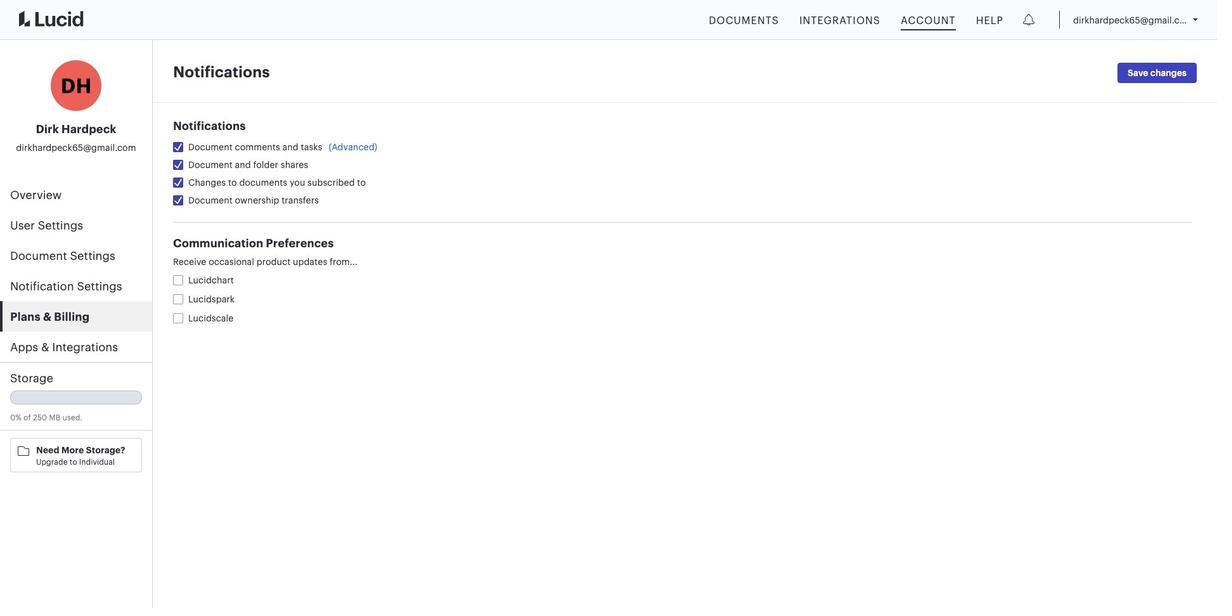 Task type: describe. For each thing, give the bounding box(es) containing it.
cookie consent banner dialog
[[0, 551, 1218, 608]]



Task type: locate. For each thing, give the bounding box(es) containing it.
tab list
[[0, 179, 152, 362]]

dialog
[[0, 0, 1218, 608]]

tab
[[0, 301, 152, 332]]



Task type: vqa. For each thing, say whether or not it's contained in the screenshot.
The Cookie Consent Banner 'dialog'
yes



